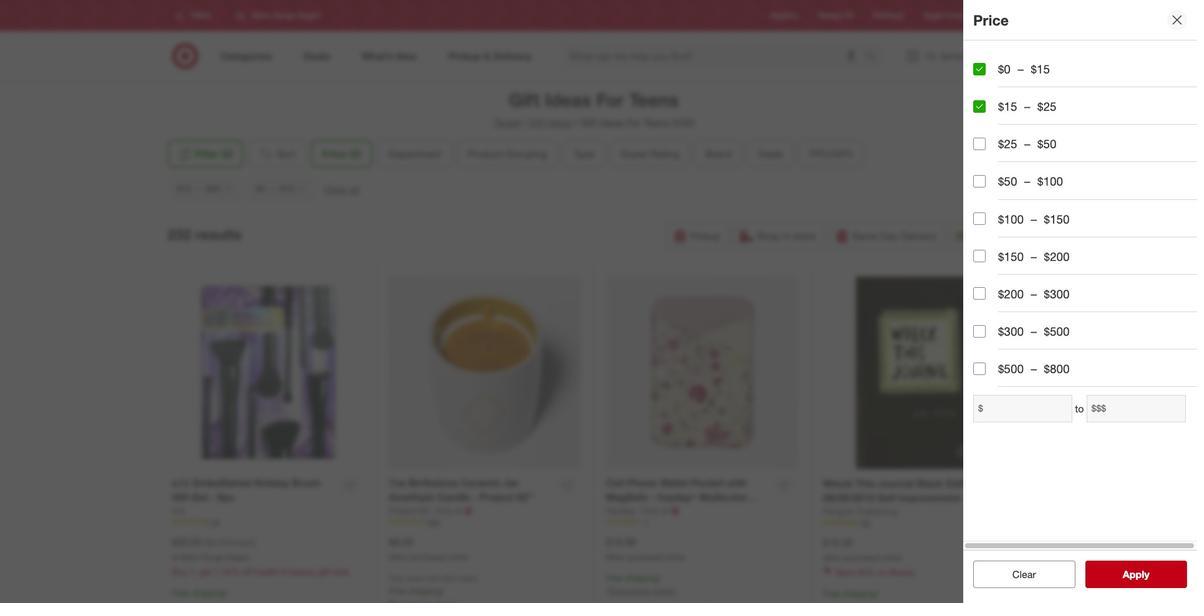 Task type: locate. For each thing, give the bounding box(es) containing it.
1 horizontal spatial clear
[[1013, 569, 1037, 581]]

clear button
[[974, 562, 1076, 589]]

0 horizontal spatial for
[[597, 89, 625, 111]]

off
[[242, 567, 252, 578]]

in
[[783, 230, 791, 243]]

0 vertical spatial $150
[[1045, 212, 1070, 226]]

1 horizontal spatial $0  –  $15
[[999, 62, 1051, 76]]

filter (2)
[[195, 148, 233, 160]]

exclusions
[[610, 587, 651, 597]]

heyday
[[606, 506, 636, 516]]

only inside project 62 only at ¬
[[435, 506, 452, 516]]

health
[[255, 567, 279, 578]]

- up the heyday only at ¬
[[651, 491, 655, 504]]

$8.00
[[389, 536, 414, 549]]

cell
[[606, 477, 625, 490]]

0 vertical spatial e.l.f.
[[172, 477, 190, 490]]

purchased for $12.00
[[845, 554, 881, 563]]

$25 inside button
[[206, 183, 220, 194]]

- right set
[[211, 491, 215, 504]]

free shipping *
[[389, 587, 445, 597], [172, 589, 228, 599], [824, 589, 880, 600]]

1 (2) from the left
[[222, 148, 233, 160]]

ceramic
[[461, 477, 501, 490]]

free down save
[[824, 589, 841, 600]]

0 horizontal spatial )
[[253, 538, 256, 548]]

1 e.l.f. from the top
[[172, 477, 190, 490]]

0 horizontal spatial $15  –  $25
[[177, 183, 220, 194]]

teens left (232)
[[644, 117, 670, 129]]

0 vertical spatial for
[[597, 89, 625, 111]]

None text field
[[1087, 396, 1187, 423]]

save
[[836, 568, 855, 579]]

* for e.l.f. embellished holiday brush gift set - 9pc
[[225, 589, 228, 599]]

target left circle
[[924, 11, 944, 20]]

1 vertical spatial $0  –  $15
[[256, 183, 294, 194]]

when down $8.00
[[389, 553, 409, 562]]

0 vertical spatial price
[[974, 11, 1009, 28]]

1 horizontal spatial (
[[876, 506, 879, 519]]

1 vertical spatial with
[[426, 575, 440, 584]]

$50 up $50  –  $100
[[1038, 137, 1057, 151]]

only down magsafe
[[641, 506, 659, 516]]

publishing
[[858, 506, 898, 517]]

$100  –  $150 checkbox
[[974, 213, 986, 225]]

0 horizontal spatial at
[[172, 553, 179, 562]]

1 vertical spatial $15  –  $25
[[177, 183, 220, 194]]

orders
[[457, 575, 478, 584]]

clear for clear
[[1013, 569, 1037, 581]]

shipping up exclusions apply. button
[[626, 574, 660, 584]]

0 vertical spatial $200
[[1045, 249, 1070, 264]]

e.l.f. embellished holiday brush gift set - 9pc
[[172, 477, 320, 504]]

/
[[523, 117, 527, 129], [575, 117, 578, 129]]

/ right gift ideas link
[[575, 117, 578, 129]]

7oz birthstone ceramic jar amethyst candle - project 62™ image
[[389, 277, 581, 469], [389, 277, 581, 469]]

- inside cell phone wallet pocket with magsafe - heyday™ multicolor floral
[[651, 491, 655, 504]]

1 vertical spatial $0
[[256, 183, 265, 194]]

$15
[[1032, 62, 1051, 76], [999, 99, 1018, 114], [177, 183, 191, 194], [280, 183, 294, 194]]

2 vertical spatial $25
[[206, 183, 220, 194]]

purchased inside the $19.99 when purchased online
[[628, 553, 664, 562]]

at inside the heyday only at ¬
[[662, 506, 669, 516]]

1 horizontal spatial $50
[[1038, 137, 1057, 151]]

keri
[[824, 506, 843, 519]]

$12.00
[[824, 537, 853, 549]]

wreck this journal black edition 08/20/2012 self improvement - by keri smith ( paperback ) link
[[824, 477, 987, 519]]

$15  –  $25 up $25  –  $50
[[999, 99, 1057, 114]]

- down ceramic
[[473, 491, 477, 504]]

0 vertical spatial $300
[[1045, 287, 1070, 301]]

2 horizontal spatial when
[[824, 554, 843, 563]]

target up product grouping button
[[494, 117, 521, 129]]

$150  –  $200 checkbox
[[974, 250, 986, 263]]

project down jar
[[480, 491, 514, 504]]

rouge
[[203, 553, 225, 562]]

1 horizontal spatial (2)
[[350, 148, 361, 160]]

$0  –  $15 right $0  –  $15 option
[[999, 62, 1051, 76]]

1 horizontal spatial $15  –  $25
[[999, 99, 1057, 114]]

target inside gift ideas for teens target / gift ideas / gift ideas for teens (232)
[[494, 117, 521, 129]]

project
[[480, 491, 514, 504], [389, 506, 417, 516]]

price
[[974, 11, 1009, 28], [322, 148, 347, 160]]

same day delivery
[[853, 230, 937, 243]]

2 horizontal spatial purchased
[[845, 554, 881, 563]]

price up clear all
[[322, 148, 347, 160]]

with
[[728, 477, 748, 490], [426, 575, 440, 584]]

at left baton
[[172, 553, 179, 562]]

(2) inside filter (2) button
[[222, 148, 233, 160]]

0 vertical spatial $0
[[999, 62, 1011, 76]]

free up exclusions
[[606, 574, 624, 584]]

0 horizontal spatial project
[[389, 506, 417, 516]]

$0
[[999, 62, 1011, 76], [256, 183, 265, 194]]

sort button
[[248, 140, 306, 168]]

- for heyday™
[[651, 491, 655, 504]]

only left ships
[[389, 575, 405, 584]]

search button
[[861, 42, 891, 72]]

/count
[[228, 538, 253, 548]]

$0 down 'sort' button
[[256, 183, 265, 194]]

1 right get
[[215, 567, 219, 578]]

when inside the $19.99 when purchased online
[[606, 553, 626, 562]]

1 horizontal spatial price
[[974, 11, 1009, 28]]

type
[[574, 148, 595, 160]]

0 horizontal spatial $500
[[999, 362, 1025, 376]]

shipping inside the free shipping * * exclusions apply.
[[626, 574, 660, 584]]

online up the orders
[[449, 553, 469, 562]]

62
[[419, 506, 429, 516]]

e.l.f. up $20.00
[[172, 506, 186, 516]]

¬
[[465, 505, 473, 518], [672, 505, 680, 518]]

1 horizontal spatial 1
[[645, 518, 649, 528]]

1 horizontal spatial )
[[936, 506, 939, 519]]

0 horizontal spatial $0
[[256, 183, 265, 194]]

$0 inside "price" dialog
[[999, 62, 1011, 76]]

only inside the heyday only at ¬
[[641, 506, 659, 516]]

clear for clear all
[[324, 183, 347, 196]]

) inside $20.00 ( $2.22 /count ) at baton rouge siegen buy 1, get 1 25% off health & beauty gift sets
[[253, 538, 256, 548]]

-
[[211, 491, 215, 504], [473, 491, 477, 504], [651, 491, 655, 504], [964, 492, 968, 505]]

$15  –  $25
[[999, 99, 1057, 114], [177, 183, 220, 194]]

¬ down 'candle'
[[465, 505, 473, 518]]

$25 right $25  –  $50 checkbox
[[999, 137, 1018, 151]]

cell phone wallet pocket with magsafe - heyday™ multicolor floral
[[606, 477, 748, 518]]

brand button
[[695, 140, 743, 168]]

$300  –  $500 checkbox
[[974, 325, 986, 338]]

none text field inside "price" dialog
[[1087, 396, 1187, 423]]

* down save 20% on books
[[877, 589, 880, 600]]

when for $8.00
[[389, 553, 409, 562]]

What can we help you find? suggestions appear below search field
[[562, 42, 869, 70]]

1
[[645, 518, 649, 528], [215, 567, 219, 578]]

$800
[[1045, 362, 1070, 376]]

$200  –  $300 checkbox
[[974, 288, 986, 300]]

1 horizontal spatial with
[[728, 477, 748, 490]]

$150
[[1045, 212, 1070, 226], [999, 249, 1025, 264]]

project down amethyst
[[389, 506, 417, 516]]

1 vertical spatial $150
[[999, 249, 1025, 264]]

type button
[[563, 140, 606, 168]]

only up 865
[[435, 506, 452, 516]]

teens
[[630, 89, 679, 111], [644, 117, 670, 129]]

865 link
[[389, 518, 581, 529]]

1 horizontal spatial target
[[924, 11, 944, 20]]

1 horizontal spatial at
[[455, 506, 462, 516]]

at down 'candle'
[[455, 506, 462, 516]]

0 vertical spatial $25
[[1038, 99, 1057, 114]]

$200
[[1045, 249, 1070, 264], [999, 287, 1025, 301]]

0 vertical spatial $500
[[1045, 324, 1070, 339]]

$500
[[1045, 324, 1070, 339], [999, 362, 1025, 376]]

free down buy
[[172, 589, 190, 599]]

with inside cell phone wallet pocket with magsafe - heyday™ multicolor floral
[[728, 477, 748, 490]]

apply.
[[654, 587, 677, 597]]

2 horizontal spatial online
[[883, 554, 903, 563]]

redcard link
[[874, 10, 904, 21]]

$25 down filter (2)
[[206, 183, 220, 194]]

gift up e.l.f. link
[[172, 491, 189, 504]]

with left $35
[[426, 575, 440, 584]]

cell phone wallet pocket with magsafe - heyday™ multicolor floral image
[[606, 277, 799, 469], [606, 277, 799, 469]]

$150 down "shipping"
[[999, 249, 1025, 264]]

1 vertical spatial for
[[627, 117, 641, 129]]

$0  –  $15 down 'sort' button
[[256, 183, 294, 194]]

online
[[449, 553, 469, 562], [666, 553, 686, 562], [883, 554, 903, 563]]

0 vertical spatial clear
[[324, 183, 347, 196]]

0 horizontal spatial /
[[523, 117, 527, 129]]

1 vertical spatial $100
[[999, 212, 1025, 226]]

- inside the "e.l.f. embellished holiday brush gift set - 9pc"
[[211, 491, 215, 504]]

online inside the $19.99 when purchased online
[[666, 553, 686, 562]]

target
[[924, 11, 944, 20], [494, 117, 521, 129]]

$150 up $150  –  $200
[[1045, 212, 1070, 226]]

1 horizontal spatial $300
[[1045, 287, 1070, 301]]

$50 right '$50  –  $100' "checkbox"
[[999, 174, 1018, 189]]

e.l.f. inside the "e.l.f. embellished holiday brush gift set - 9pc"
[[172, 477, 190, 490]]

1 horizontal spatial $500
[[1045, 324, 1070, 339]]

$200 right $200  –  $300 checkbox
[[999, 287, 1025, 301]]

shipping down get
[[192, 589, 225, 599]]

free shipping * down ships
[[389, 587, 445, 597]]

only
[[435, 506, 452, 516], [641, 506, 659, 516], [389, 575, 405, 584]]

0 horizontal spatial $300
[[999, 324, 1025, 339]]

( inside the wreck this journal black edition 08/20/2012 self improvement - by keri smith ( paperback )
[[876, 506, 879, 519]]

2 horizontal spatial at
[[662, 506, 669, 516]]

free shipping * down save
[[824, 589, 880, 600]]

0 vertical spatial with
[[728, 477, 748, 490]]

sets
[[333, 567, 349, 578]]

0 vertical spatial target
[[924, 11, 944, 20]]

$19.99
[[606, 536, 636, 549]]

1 vertical spatial $200
[[999, 287, 1025, 301]]

smith
[[845, 506, 873, 519]]

clear all button
[[324, 183, 360, 197]]

0 horizontal spatial 1
[[215, 567, 219, 578]]

$0 right $0  –  $15 option
[[999, 62, 1011, 76]]

get
[[200, 567, 212, 578]]

1 horizontal spatial purchased
[[628, 553, 664, 562]]

2 e.l.f. from the top
[[172, 506, 186, 516]]

1 down the heyday only at ¬
[[645, 518, 649, 528]]

$500  –  $800 checkbox
[[974, 363, 986, 375]]

filter (2) button
[[168, 140, 243, 168]]

0 vertical spatial project
[[480, 491, 514, 504]]

$100
[[1038, 174, 1064, 189], [999, 212, 1025, 226]]

1 horizontal spatial when
[[606, 553, 626, 562]]

0 horizontal spatial $150
[[999, 249, 1025, 264]]

$25  –  $50
[[999, 137, 1057, 151]]

purchased inside $12.00 when purchased online
[[845, 554, 881, 563]]

when down the $19.99
[[606, 553, 626, 562]]

$0  –  $15 inside $0  –  $15 button
[[256, 183, 294, 194]]

1 vertical spatial $500
[[999, 362, 1025, 376]]

delivery
[[901, 230, 937, 243]]

( right the 88
[[876, 506, 879, 519]]

0 horizontal spatial target
[[494, 117, 521, 129]]

1 horizontal spatial $100
[[1038, 174, 1064, 189]]

$500 up $800
[[1045, 324, 1070, 339]]

0 horizontal spatial when
[[389, 553, 409, 562]]

when inside $12.00 when purchased online
[[824, 554, 843, 563]]

2 ¬ from the left
[[672, 505, 680, 518]]

0 horizontal spatial clear
[[324, 183, 347, 196]]

(2) right filter
[[222, 148, 233, 160]]

0 horizontal spatial purchased
[[411, 553, 446, 562]]

08/20/2012
[[824, 492, 875, 505]]

e.l.f. for e.l.f. embellished holiday brush gift set - 9pc
[[172, 477, 190, 490]]

* for wreck this journal black edition 08/20/2012 self improvement - by keri smith ( paperback )
[[877, 589, 880, 600]]

1 vertical spatial target
[[494, 117, 521, 129]]

* up apply.
[[660, 574, 663, 584]]

0 horizontal spatial $0  –  $15
[[256, 183, 294, 194]]

shipping down 20%
[[843, 589, 877, 600]]

find stores link
[[986, 10, 1024, 21]]

$300 right the $300  –  $500 checkbox
[[999, 324, 1025, 339]]

0 vertical spatial 1
[[645, 518, 649, 528]]

0 horizontal spatial online
[[449, 553, 469, 562]]

* down '25%'
[[225, 589, 228, 599]]

$15  –  $25 down filter (2) button
[[177, 183, 220, 194]]

(2) up all
[[350, 148, 361, 160]]

$500 right the "$500  –  $800" "checkbox"
[[999, 362, 1025, 376]]

0 horizontal spatial only
[[389, 575, 405, 584]]

1 horizontal spatial $25
[[999, 137, 1018, 151]]

journal
[[879, 478, 915, 490]]

with up multicolor
[[728, 477, 748, 490]]

online for ¬
[[666, 553, 686, 562]]

$100 up "shipping"
[[999, 212, 1025, 226]]

none text field inside "price" dialog
[[974, 396, 1073, 423]]

$150  –  $200
[[999, 249, 1070, 264]]

price right circle
[[974, 11, 1009, 28]]

weekly ad
[[819, 11, 854, 20]]

teens up (232)
[[630, 89, 679, 111]]

wreck this journal black edition 08/20/2012 self improvement - by keri smith ( paperback ) image
[[824, 277, 1016, 470]]

$50  –  $100 checkbox
[[974, 175, 986, 188]]

None text field
[[974, 396, 1073, 423]]

find stores
[[986, 11, 1024, 20]]

1 vertical spatial $300
[[999, 324, 1025, 339]]

clear inside clear button
[[1013, 569, 1037, 581]]

¬ down heyday™
[[672, 505, 680, 518]]

1 horizontal spatial online
[[666, 553, 686, 562]]

$300 up $300  –  $500
[[1045, 287, 1070, 301]]

$15 down filter (2) button
[[177, 183, 191, 194]]

0 horizontal spatial $50
[[999, 174, 1018, 189]]

this
[[856, 478, 876, 490]]

2 (2) from the left
[[350, 148, 361, 160]]

- inside 7oz birthstone ceramic jar amethyst candle - project 62™
[[473, 491, 477, 504]]

) down improvement on the right of the page
[[936, 506, 939, 519]]

0 vertical spatial $0  –  $15
[[999, 62, 1051, 76]]

$50  –  $100
[[999, 174, 1064, 189]]

1 vertical spatial )
[[253, 538, 256, 548]]

find
[[986, 11, 1000, 20]]

when for $19.99
[[606, 553, 626, 562]]

free inside the free shipping * * exclusions apply.
[[606, 574, 624, 584]]

$25 up $25  –  $50
[[1038, 99, 1057, 114]]

online inside $8.00 when purchased online
[[449, 553, 469, 562]]

shop in store button
[[734, 223, 825, 250]]

birthstone
[[409, 477, 459, 490]]

232 results
[[168, 226, 242, 244]]

shipping for cell phone wallet pocket with magsafe - heyday™ multicolor floral
[[626, 574, 660, 584]]

$0  –  $15 button
[[247, 175, 316, 203]]

$200 up $200  –  $300
[[1045, 249, 1070, 264]]

when inside $8.00 when purchased online
[[389, 553, 409, 562]]

0 horizontal spatial $200
[[999, 287, 1025, 301]]

0 vertical spatial (
[[876, 506, 879, 519]]

1 horizontal spatial $0
[[999, 62, 1011, 76]]

$25  –  $50 checkbox
[[974, 138, 986, 150]]

purchased up the free shipping * * exclusions apply.
[[628, 553, 664, 562]]

online inside $12.00 when purchased online
[[883, 554, 903, 563]]

gift inside the "e.l.f. embellished holiday brush gift set - 9pc"
[[172, 491, 189, 504]]

0 vertical spatial $15  –  $25
[[999, 99, 1057, 114]]

0 horizontal spatial (
[[205, 538, 207, 548]]

(2) for price (2)
[[350, 148, 361, 160]]

1 vertical spatial price
[[322, 148, 347, 160]]

clear inside clear all button
[[324, 183, 347, 196]]

exclusions apply. button
[[610, 586, 677, 598]]

1 horizontal spatial $150
[[1045, 212, 1070, 226]]

heyday only at ¬
[[606, 505, 680, 518]]

1 vertical spatial (
[[205, 538, 207, 548]]

1 horizontal spatial only
[[435, 506, 452, 516]]

$15 down sort
[[280, 183, 294, 194]]

0 horizontal spatial price
[[322, 148, 347, 160]]

0 horizontal spatial $25
[[206, 183, 220, 194]]

) down 38 link
[[253, 538, 256, 548]]

price inside dialog
[[974, 11, 1009, 28]]

e.l.f. embellished holiday brush gift set - 9pc link
[[172, 477, 335, 505]]

purchased up 20%
[[845, 554, 881, 563]]

e.l.f. embellished holiday brush gift set - 9pc image
[[172, 277, 364, 469], [172, 277, 364, 469]]

books
[[890, 568, 915, 579]]

online up on
[[883, 554, 903, 563]]

free shipping * for wreck this journal black edition 08/20/2012 self improvement - by keri smith ( paperback )
[[824, 589, 880, 600]]

purchased inside $8.00 when purchased online
[[411, 553, 446, 562]]

by
[[971, 492, 983, 505]]

1 inside 1 link
[[645, 518, 649, 528]]

0 horizontal spatial (2)
[[222, 148, 233, 160]]

purchased up only ships with $35 orders
[[411, 553, 446, 562]]

free shipping * down get
[[172, 589, 228, 599]]

1 horizontal spatial ¬
[[672, 505, 680, 518]]

1 vertical spatial clear
[[1013, 569, 1037, 581]]

0 horizontal spatial with
[[426, 575, 440, 584]]

for
[[597, 89, 625, 111], [627, 117, 641, 129]]

at down heyday™
[[662, 506, 669, 516]]

- left by
[[964, 492, 968, 505]]

(2) for filter (2)
[[222, 148, 233, 160]]

(2)
[[222, 148, 233, 160], [350, 148, 361, 160]]

0 vertical spatial )
[[936, 506, 939, 519]]

( up rouge
[[205, 538, 207, 548]]

amethyst
[[389, 491, 434, 504]]

1 horizontal spatial project
[[480, 491, 514, 504]]

$100 up "$100  –  $150"
[[1038, 174, 1064, 189]]

when down $12.00
[[824, 554, 843, 563]]

( inside $20.00 ( $2.22 /count ) at baton rouge siegen buy 1, get 1 25% off health & beauty gift sets
[[205, 538, 207, 548]]

0 vertical spatial $50
[[1038, 137, 1057, 151]]

heyday™
[[658, 491, 698, 504]]

$0  –  $15 inside "price" dialog
[[999, 62, 1051, 76]]

pickup
[[691, 230, 721, 243]]

1 vertical spatial project
[[389, 506, 417, 516]]

e.l.f. up e.l.f. link
[[172, 477, 190, 490]]

online up apply.
[[666, 553, 686, 562]]

search
[[861, 51, 891, 63]]

2 horizontal spatial free shipping *
[[824, 589, 880, 600]]

/ right the "target" link
[[523, 117, 527, 129]]

1 vertical spatial e.l.f.
[[172, 506, 186, 516]]



Task type: describe. For each thing, give the bounding box(es) containing it.
baton
[[181, 553, 201, 562]]

weekly ad link
[[819, 10, 854, 21]]

shipping for e.l.f. embellished holiday brush gift set - 9pc
[[192, 589, 225, 599]]

232
[[168, 226, 191, 244]]

free shipping * for e.l.f. embellished holiday brush gift set - 9pc
[[172, 589, 228, 599]]

project 62 only at ¬
[[389, 505, 473, 518]]

- inside the wreck this journal black edition 08/20/2012 self improvement - by keri smith ( paperback )
[[964, 492, 968, 505]]

floral
[[606, 506, 633, 518]]

$15  –  $25 inside "price" dialog
[[999, 99, 1057, 114]]

stores
[[1002, 11, 1024, 20]]

$15  –  $25 checkbox
[[974, 100, 986, 113]]

all
[[350, 183, 360, 196]]

penguin publishing link
[[824, 506, 898, 518]]

phone
[[627, 477, 658, 490]]

jar
[[504, 477, 519, 490]]

865
[[428, 518, 441, 528]]

heyday link
[[606, 505, 639, 518]]

gift up the "target" link
[[509, 89, 540, 111]]

price dialog
[[964, 0, 1198, 604]]

$15 inside button
[[280, 183, 294, 194]]

gift ideas link
[[529, 117, 572, 129]]

$35
[[442, 575, 454, 584]]

ideas up gift ideas link
[[545, 89, 592, 111]]

free for e.l.f. embellished holiday brush gift set - 9pc
[[172, 589, 190, 599]]

grouping
[[506, 148, 548, 160]]

target link
[[494, 117, 521, 129]]

clear all
[[324, 183, 360, 196]]

$15 inside button
[[177, 183, 191, 194]]

62™
[[517, 491, 534, 504]]

guest rating
[[621, 148, 680, 160]]

circle
[[946, 11, 966, 20]]

to
[[1076, 403, 1085, 415]]

$0  –  $15 checkbox
[[974, 63, 986, 75]]

target circle
[[924, 11, 966, 20]]

- for 9pc
[[211, 491, 215, 504]]

2 horizontal spatial $25
[[1038, 99, 1057, 114]]

* for cell phone wallet pocket with magsafe - heyday™ multicolor floral
[[660, 574, 663, 584]]

wreck this journal black edition 08/20/2012 self improvement - by keri smith ( paperback )
[[824, 478, 983, 519]]

$15  –  $25 inside button
[[177, 183, 220, 194]]

product grouping button
[[457, 140, 558, 168]]

self
[[878, 492, 896, 505]]

ideas up guest
[[600, 117, 624, 129]]

product
[[468, 148, 503, 160]]

* down the $19.99
[[606, 587, 610, 597]]

edition
[[947, 478, 980, 490]]

purchased for $19.99
[[628, 553, 664, 562]]

shipping button
[[950, 223, 1021, 250]]

20%
[[858, 568, 876, 579]]

gift ideas for teens target / gift ideas / gift ideas for teens (232)
[[494, 89, 695, 129]]

* down $35
[[442, 587, 445, 597]]

beauty
[[289, 567, 316, 578]]

deals
[[759, 148, 784, 160]]

cell phone wallet pocket with magsafe - heyday™ multicolor floral link
[[606, 477, 769, 518]]

gift right the "target" link
[[529, 117, 545, 129]]

department button
[[378, 140, 452, 168]]

2 / from the left
[[575, 117, 578, 129]]

penguin publishing
[[824, 506, 898, 517]]

project inside 7oz birthstone ceramic jar amethyst candle - project 62™
[[480, 491, 514, 504]]

$15 right $0  –  $15 option
[[1032, 62, 1051, 76]]

at inside $20.00 ( $2.22 /count ) at baton rouge siegen buy 1, get 1 25% off health & beauty gift sets
[[172, 553, 179, 562]]

ships
[[407, 575, 424, 584]]

1 ¬ from the left
[[465, 505, 473, 518]]

0 horizontal spatial $100
[[999, 212, 1025, 226]]

$500  –  $800
[[999, 362, 1070, 376]]

project inside project 62 only at ¬
[[389, 506, 417, 516]]

improvement
[[899, 492, 962, 505]]

price (2)
[[322, 148, 361, 160]]

free for wreck this journal black edition 08/20/2012 self improvement - by keri smith ( paperback )
[[824, 589, 841, 600]]

1 inside $20.00 ( $2.22 /count ) at baton rouge siegen buy 1, get 1 25% off health & beauty gift sets
[[215, 567, 219, 578]]

1 horizontal spatial free shipping *
[[389, 587, 445, 597]]

- for project
[[473, 491, 477, 504]]

product grouping
[[468, 148, 548, 160]]

siegen
[[227, 553, 250, 562]]

registry link
[[771, 10, 799, 21]]

results
[[195, 226, 242, 244]]

free for cell phone wallet pocket with magsafe - heyday™ multicolor floral
[[606, 574, 624, 584]]

gift
[[318, 567, 331, 578]]

store
[[794, 230, 816, 243]]

7oz birthstone ceramic jar amethyst candle - project 62™
[[389, 477, 534, 504]]

when for $12.00
[[824, 554, 843, 563]]

0 vertical spatial $100
[[1038, 174, 1064, 189]]

e.l.f. for e.l.f.
[[172, 506, 186, 516]]

price for price (2)
[[322, 148, 347, 160]]

rating
[[651, 148, 680, 160]]

1 vertical spatial $50
[[999, 174, 1018, 189]]

online for at
[[449, 553, 469, 562]]

at inside project 62 only at ¬
[[455, 506, 462, 516]]

1 horizontal spatial $200
[[1045, 249, 1070, 264]]

department
[[388, 148, 442, 160]]

wallet
[[660, 477, 689, 490]]

1 horizontal spatial for
[[627, 117, 641, 129]]

38 link
[[172, 518, 364, 529]]

apply button
[[1086, 562, 1188, 589]]

pocket
[[692, 477, 725, 490]]

same day delivery button
[[830, 223, 945, 250]]

$12.00 when purchased online
[[824, 537, 903, 563]]

7oz birthstone ceramic jar amethyst candle - project 62™ link
[[389, 477, 552, 505]]

e.l.f. link
[[172, 505, 186, 518]]

1 vertical spatial $25
[[999, 137, 1018, 151]]

shipping down only ships with $35 orders
[[409, 587, 442, 597]]

$20.00 ( $2.22 /count ) at baton rouge siegen buy 1, get 1 25% off health & beauty gift sets
[[172, 536, 349, 578]]

pickup button
[[667, 223, 729, 250]]

0 vertical spatial teens
[[630, 89, 679, 111]]

1,
[[190, 567, 197, 578]]

(232)
[[673, 117, 695, 129]]

shipping for wreck this journal black edition 08/20/2012 self improvement - by keri smith ( paperback )
[[843, 589, 877, 600]]

1 / from the left
[[523, 117, 527, 129]]

) inside the wreck this journal black edition 08/20/2012 self improvement - by keri smith ( paperback )
[[936, 506, 939, 519]]

filter
[[195, 148, 219, 160]]

guest
[[621, 148, 648, 160]]

weekly
[[819, 11, 843, 20]]

brush
[[292, 477, 320, 490]]

$15 right $15  –  $25 option on the right of page
[[999, 99, 1018, 114]]

$20.00
[[172, 536, 202, 549]]

$200  –  $300
[[999, 287, 1070, 301]]

$300  –  $500
[[999, 324, 1070, 339]]

$19.99 when purchased online
[[606, 536, 686, 562]]

ad
[[845, 11, 854, 20]]

gift up the type
[[581, 117, 597, 129]]

price for price
[[974, 11, 1009, 28]]

sort
[[276, 148, 296, 160]]

&
[[281, 567, 287, 578]]

free down only ships with $35 orders
[[389, 587, 407, 597]]

1 vertical spatial teens
[[644, 117, 670, 129]]

magsafe
[[606, 491, 648, 504]]

redcard
[[874, 11, 904, 20]]

brand
[[706, 148, 733, 160]]

free shipping * * exclusions apply.
[[606, 574, 677, 597]]

multicolor
[[700, 491, 748, 504]]

shipping
[[973, 230, 1013, 243]]

shop in store
[[757, 230, 816, 243]]

save 20% on books
[[836, 568, 915, 579]]

purchased for $8.00
[[411, 553, 446, 562]]

apply
[[1124, 569, 1150, 581]]

$0 inside button
[[256, 183, 265, 194]]

ideas up type button
[[548, 117, 572, 129]]



Task type: vqa. For each thing, say whether or not it's contained in the screenshot.
4 days left button for 25% off Beneful incrediBites pates wet dog food
no



